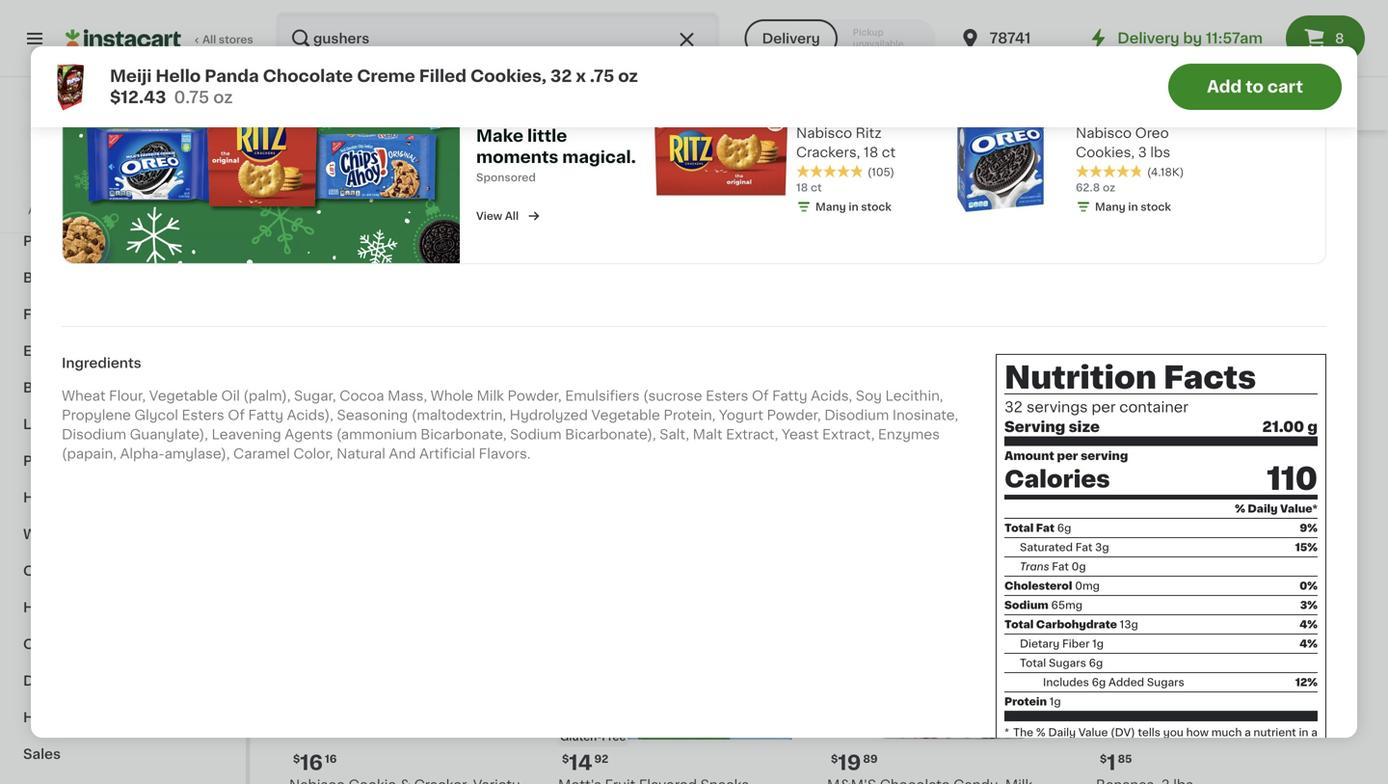 Task type: vqa. For each thing, say whether or not it's contained in the screenshot.
1237 EAST SAINT JAMES STREET
no



Task type: locate. For each thing, give the bounding box(es) containing it.
gluten- inside product 'group'
[[291, 319, 333, 330]]

nabisco inside nabisco ritz crackers, 18 ct
[[797, 126, 853, 140]]

milk
[[477, 389, 504, 403]]

& for health
[[73, 491, 84, 504]]

0 vertical spatial $ 16 16
[[1100, 340, 1144, 361]]

0 vertical spatial hello
[[156, 68, 201, 84]]

(4.18k)
[[1148, 167, 1185, 178]]

14
[[569, 753, 593, 773]]

1 horizontal spatial disodium
[[825, 408, 889, 422]]

cookies, up bicarbonate),
[[598, 385, 657, 399]]

sodium 65mg
[[1005, 600, 1083, 610]]

membership
[[95, 205, 164, 216]]

1 vertical spatial serving
[[1014, 739, 1053, 750]]

costco up view pricing policy link
[[98, 144, 148, 157]]

1 vertical spatial esters
[[182, 408, 224, 422]]

vegetable up glycol
[[149, 389, 218, 403]]

meiji inside the meiji hello panda chocolate creme filled cookies, 32 x .75 oz $12.43 0.75 oz
[[110, 68, 152, 84]]

make little moments magical. spo nsored
[[476, 128, 636, 183]]

2 horizontal spatial cookies,
[[1076, 146, 1135, 159]]

meiji up emulsifiers
[[558, 366, 590, 379]]

nabisco oreo cookies, 3 lbs
[[1076, 126, 1171, 159]]

cookies,
[[471, 68, 547, 84], [1076, 146, 1135, 159], [598, 385, 657, 399]]

0 vertical spatial view
[[65, 166, 92, 177]]

total down dietary
[[1020, 657, 1047, 668]]

filled left nabisco image
[[419, 68, 467, 84]]

trans fat 0g
[[1020, 561, 1087, 572]]

filled
[[419, 68, 467, 84], [558, 385, 595, 399]]

1 vertical spatial of
[[228, 408, 245, 422]]

chocolate inside meiji hello panda chocolate creme filled cookies, 32 x .75 oz 32 x 0.75 oz
[[678, 366, 748, 379]]

% inside * the % daily value (dv) tells you how much a nutrient in a serving of food contributes to a daily diet. 2,000 calories a day is used for general nutrition advice.
[[1036, 727, 1046, 737]]

32 inside the meiji hello panda chocolate creme filled cookies, 32 x .75 oz $12.43 0.75 oz
[[551, 68, 572, 84]]

filled up hydrolyzed
[[558, 385, 595, 399]]

view up 100%
[[65, 166, 92, 177]]

add up total fat 6g
[[1037, 505, 1066, 519]]

service type group
[[745, 19, 936, 58]]

hard
[[23, 601, 57, 614]]

per up 45 x 1 oz
[[1092, 400, 1116, 414]]

2 oz, from the left
[[919, 385, 939, 399]]

satisfaction
[[81, 186, 146, 196]]

1 vertical spatial filled
[[558, 385, 595, 399]]

0 horizontal spatial meiji
[[110, 68, 152, 84]]

78741
[[990, 31, 1031, 45]]

1 horizontal spatial creme
[[752, 366, 797, 379]]

total up dietary
[[1005, 619, 1034, 629]]

0 vertical spatial cookies,
[[471, 68, 547, 84]]

60 x 0.78 oz many in stock
[[827, 422, 923, 452]]

x up make little moments magical. spo nsored
[[576, 68, 586, 84]]

of up yogurt
[[752, 389, 769, 403]]

0 horizontal spatial many in stock button
[[289, 0, 543, 28]]

pets link
[[12, 223, 234, 259]]

add right cart
[[1306, 93, 1335, 107]]

0 vertical spatial %
[[1235, 503, 1246, 514]]

fat left 3g
[[1076, 542, 1093, 552]]

0.78 down soy
[[854, 422, 877, 433]]

0 horizontal spatial creme
[[357, 68, 415, 84]]

oz inside 60 x 0.78 oz many in stock
[[879, 422, 892, 433]]

1 horizontal spatial free
[[602, 731, 626, 742]]

a up 2,000
[[1245, 727, 1251, 737]]

chocolate inside the meiji hello panda chocolate creme filled cookies, 32 x .75 oz $12.43 0.75 oz
[[263, 68, 353, 84]]

meiji
[[110, 68, 152, 84], [558, 366, 590, 379]]

1 left the 85
[[1107, 753, 1116, 773]]

hello inside the meiji hello panda chocolate creme filled cookies, 32 x .75 oz $12.43 0.75 oz
[[156, 68, 201, 84]]

& inside meat & seafood 'link'
[[62, 161, 73, 175]]

1 horizontal spatial 0.78
[[887, 385, 916, 399]]

32 up little
[[551, 68, 572, 84]]

6g left added on the right bottom
[[1092, 677, 1106, 687]]

1 horizontal spatial 60
[[942, 385, 961, 399]]

total carbohydrate 13g
[[1005, 619, 1139, 629]]

1 vertical spatial cookies,
[[1076, 146, 1135, 159]]

1 nabisco from the left
[[797, 126, 853, 140]]

oz right 62.8
[[1103, 182, 1116, 193]]

snacks & candy
[[23, 198, 137, 211]]

& inside deli & dairy link
[[54, 674, 65, 688]]

caramel
[[233, 447, 290, 461]]

gluten-free inside product 'group'
[[291, 319, 357, 330]]

0.75
[[174, 89, 209, 106], [583, 404, 606, 415]]

add up cooking
[[1207, 79, 1242, 95]]

oz, up inosinate,
[[919, 385, 939, 399]]

90 inside mott's fruit flavored snacks, assorted fruit, 0.8 oz, 90 ct
[[441, 385, 459, 399]]

pepperidge
[[1096, 366, 1175, 379]]

home goods
[[23, 711, 115, 724]]

powder, up hydrolyzed
[[508, 389, 562, 403]]

stock inside 60 x 0.78 oz many in stock
[[892, 441, 923, 452]]

creme
[[357, 68, 415, 84], [752, 366, 797, 379]]

& right the deli
[[54, 674, 65, 688]]

meiji for meiji hello panda chocolate creme filled cookies, 32 x .75 oz 32 x 0.75 oz
[[558, 366, 590, 379]]

0 vertical spatial gluten-free
[[291, 319, 357, 330]]

2 vertical spatial goods
[[68, 711, 115, 724]]

& for deli
[[54, 674, 65, 688]]

1 vertical spatial 4%
[[1300, 638, 1318, 649]]

kellogg's rice krispies treats, original, 0.78 oz, 60 ct
[[827, 366, 1029, 399]]

2 horizontal spatial to
[[1246, 79, 1264, 95]]

total for saturated fat 3g
[[1005, 522, 1034, 533]]

get
[[1116, 110, 1135, 120]]

hello down the all stores link
[[156, 68, 201, 84]]

delivery inside delivery by 11:57am link
[[1118, 31, 1180, 45]]

fat up saturated
[[1036, 522, 1055, 533]]

0 vertical spatial of
[[752, 389, 769, 403]]

contributes
[[1098, 739, 1160, 750]]

container
[[1120, 400, 1189, 414]]

cookies, up make
[[471, 68, 547, 84]]

oz inside pepperidge farm goldfish cheddar cracker, 45 x 1 oz
[[1197, 385, 1213, 399]]

.75 up protein,
[[692, 385, 711, 399]]

add inside add costco membership to save link
[[28, 205, 50, 216]]

product group containing 1
[[1096, 489, 1350, 784]]

1
[[1188, 385, 1194, 399], [1122, 422, 1127, 433], [1107, 753, 1116, 773]]

1 4% from the top
[[1300, 619, 1318, 629]]

creme for oz
[[357, 68, 415, 84]]

6g up includes 6g added sugars
[[1089, 657, 1103, 668]]

1 down farm at right top
[[1188, 385, 1194, 399]]

a
[[1245, 727, 1251, 737], [1312, 727, 1318, 737], [1177, 739, 1183, 750], [1059, 752, 1065, 763]]

personal
[[87, 491, 148, 504]]

0 vertical spatial filled
[[419, 68, 467, 84]]

daily left value*
[[1248, 503, 1278, 514]]

view down spo
[[476, 211, 503, 221]]

1 vertical spatial 6g
[[1089, 657, 1103, 668]]

0 horizontal spatial delivery
[[762, 32, 820, 45]]

0 horizontal spatial gluten-
[[291, 319, 333, 330]]

110
[[1268, 464, 1318, 494]]

0 vertical spatial free
[[333, 319, 357, 330]]

2 vertical spatial 6g
[[1092, 677, 1106, 687]]

many in stock button
[[289, 0, 543, 28], [558, 0, 812, 28], [827, 0, 1081, 28]]

daily
[[1248, 503, 1278, 514], [1049, 727, 1076, 737]]

$ 16 16 inside product 'group'
[[1100, 340, 1144, 361]]

0 vertical spatial 18
[[864, 146, 879, 159]]

cracker,
[[1096, 385, 1152, 399]]

deli
[[23, 674, 51, 688]]

per inside nutrition facts 32 servings per container
[[1092, 400, 1116, 414]]

goods for paper goods
[[67, 454, 114, 468]]

filled inside meiji hello panda chocolate creme filled cookies, 32 x .75 oz 32 x 0.75 oz
[[558, 385, 595, 399]]

of
[[1056, 739, 1067, 750]]

chocolate for oz
[[263, 68, 353, 84]]

$ 16 16
[[1100, 340, 1144, 361], [293, 753, 337, 773]]

% left value*
[[1235, 503, 1246, 514]]

& inside cleaning & laundry link
[[89, 637, 100, 651]]

& inside snacks & candy "link"
[[77, 198, 88, 211]]

powder,
[[508, 389, 562, 403], [767, 408, 821, 422]]

1 horizontal spatial panda
[[632, 366, 675, 379]]

all left stores
[[203, 34, 216, 45]]

0 horizontal spatial %
[[1036, 727, 1046, 737]]

panda for 0.75
[[632, 366, 675, 379]]

32 up serving
[[1005, 400, 1023, 414]]

45 down cracker,
[[1096, 422, 1111, 433]]

other goods link
[[12, 553, 234, 589]]

diet.
[[1214, 739, 1238, 750]]

goods up beverages
[[67, 564, 113, 578]]

sponsored badge image
[[289, 30, 348, 41]]

0.75 right $12.43
[[174, 89, 209, 106]]

oz, inside the kellogg's rice krispies treats, original, 0.78 oz, 60 ct
[[919, 385, 939, 399]]

90 down snacks, in the left of the page
[[441, 385, 459, 399]]

0 vertical spatial .75
[[590, 68, 615, 84]]

protein,
[[664, 408, 716, 422]]

canned
[[1276, 97, 1328, 110]]

per up the calories
[[1057, 450, 1079, 461]]

product group
[[289, 0, 543, 46], [289, 77, 543, 458], [1096, 77, 1350, 458], [827, 489, 1081, 784], [1096, 489, 1350, 784]]

hard beverages
[[23, 601, 134, 614]]

0 vertical spatial 45
[[1155, 385, 1173, 399]]

daily up of
[[1049, 727, 1076, 737]]

yeast
[[782, 428, 819, 441]]

$ inside the $ 14 92
[[562, 754, 569, 764]]

gluten-free up 92
[[560, 731, 626, 742]]

free up 92
[[602, 731, 626, 742]]

0 vertical spatial 1
[[1188, 385, 1194, 399]]

a down you
[[1177, 739, 1183, 750]]

x down acids,
[[845, 422, 851, 433]]

hello inside meiji hello panda chocolate creme filled cookies, 32 x .75 oz 32 x 0.75 oz
[[594, 366, 629, 379]]

sodium down hydrolyzed
[[510, 428, 562, 441]]

cookies, inside the meiji hello panda chocolate creme filled cookies, 32 x .75 oz $12.43 0.75 oz
[[471, 68, 547, 84]]

ct down crackers, on the top right
[[811, 182, 822, 193]]

0 vertical spatial meiji
[[110, 68, 152, 84]]

serving
[[1081, 450, 1129, 461], [1014, 739, 1053, 750]]

& for snacks
[[77, 198, 88, 211]]

paper goods link
[[12, 443, 234, 479]]

92
[[595, 754, 609, 764]]

panda inside meiji hello panda chocolate creme filled cookies, 32 x .75 oz 32 x 0.75 oz
[[632, 366, 675, 379]]

fat left the '0g'
[[1052, 561, 1069, 572]]

1 oz, from the left
[[418, 385, 437, 399]]

0 vertical spatial 4%
[[1300, 619, 1318, 629]]

1 horizontal spatial meiji
[[558, 366, 590, 379]]

disodium down soy
[[825, 408, 889, 422]]

(papain,
[[62, 447, 117, 461]]

1 inside pepperidge farm goldfish cheddar cracker, 45 x 1 oz
[[1188, 385, 1194, 399]]

1 horizontal spatial to
[[1163, 739, 1174, 750]]

1 vertical spatial per
[[1057, 450, 1079, 461]]

60 down krispies
[[942, 385, 961, 399]]

for
[[1132, 752, 1147, 763]]

ct down krispies
[[964, 385, 978, 399]]

& down beverages
[[89, 637, 100, 651]]

product group containing mott's fruit flavored snacks, assorted fruit, 0.8 oz, 90 ct
[[289, 77, 543, 458]]

chocolate up (sucrose
[[678, 366, 748, 379]]

meiji inside meiji hello panda chocolate creme filled cookies, 32 x .75 oz 32 x 0.75 oz
[[558, 366, 590, 379]]

0.78 down rice
[[887, 385, 916, 399]]

1 horizontal spatial delivery
[[1118, 31, 1180, 45]]

19
[[838, 753, 862, 773]]

% daily value*
[[1235, 503, 1318, 514]]

add inside add to cart button
[[1207, 79, 1242, 95]]

1 horizontal spatial gluten-free
[[560, 731, 626, 742]]

nabisco up crackers, on the top right
[[797, 126, 853, 140]]

1 vertical spatial fat
[[1076, 542, 1093, 552]]

bicarbonate),
[[565, 428, 656, 441]]

0 vertical spatial fat
[[1036, 522, 1055, 533]]

$12.43
[[110, 89, 166, 106]]

6g for total fat 6g
[[1058, 522, 1072, 533]]

to inside button
[[1246, 79, 1264, 95]]

oz down farm at right top
[[1197, 385, 1213, 399]]

0 horizontal spatial 0.78
[[854, 422, 877, 433]]

lecithin,
[[886, 389, 944, 403]]

90 up color,
[[289, 422, 304, 433]]

0 horizontal spatial $ 16 16
[[293, 753, 337, 773]]

ct left milk
[[463, 385, 477, 399]]

costco logo image
[[105, 100, 141, 137]]

2 vertical spatial cookies,
[[598, 385, 657, 399]]

extract, down acids,
[[823, 428, 875, 441]]

1 horizontal spatial chocolate
[[678, 366, 748, 379]]

45 up container
[[1155, 385, 1173, 399]]

& up 100%
[[62, 161, 73, 175]]

& inside beer & cider link
[[59, 381, 70, 394]]

18 inside nabisco ritz crackers, 18 ct
[[864, 146, 879, 159]]

cookies, up 62.8 oz
[[1076, 146, 1135, 159]]

&
[[62, 161, 73, 175], [77, 198, 88, 211], [59, 381, 70, 394], [73, 491, 84, 504], [89, 637, 100, 651], [54, 674, 65, 688]]

tells
[[1138, 727, 1161, 737]]

g
[[1308, 420, 1318, 434]]

$ 19 89
[[831, 753, 878, 773]]

1 horizontal spatial many in stock button
[[558, 0, 812, 28]]

32 down emulsifiers
[[558, 404, 572, 415]]

beer & cider
[[23, 381, 112, 394]]

delivery inside delivery button
[[762, 32, 820, 45]]

4% for total carbohydrate 13g
[[1300, 619, 1318, 629]]

goods down dairy
[[68, 711, 115, 724]]

$12.82 element
[[1076, 79, 1205, 104]]

.75 inside meiji hello panda chocolate creme filled cookies, 32 x .75 oz 32 x 0.75 oz
[[692, 385, 711, 399]]

1 horizontal spatial fatty
[[773, 389, 808, 403]]

% right the
[[1036, 727, 1046, 737]]

& inside health & personal care link
[[73, 491, 84, 504]]

to down guarantee
[[167, 205, 178, 216]]

1 down cracker,
[[1122, 422, 1127, 433]]

0 horizontal spatial all
[[203, 34, 216, 45]]

1 horizontal spatial sugars
[[1147, 677, 1185, 687]]

ct up (105)
[[882, 146, 896, 159]]

(dv)
[[1111, 727, 1136, 737]]

1 horizontal spatial hello
[[594, 366, 629, 379]]

0 horizontal spatial 45
[[1096, 422, 1111, 433]]

home goods link
[[12, 699, 234, 736]]

1g right the fiber
[[1093, 638, 1104, 649]]

0mg
[[1075, 580, 1100, 591]]

0 horizontal spatial extract,
[[726, 428, 779, 441]]

0 horizontal spatial nabisco
[[797, 126, 853, 140]]

fatty down (palm),
[[248, 408, 284, 422]]

nabisco down the 1,
[[1076, 126, 1132, 140]]

goldfish
[[1216, 366, 1274, 379]]

oz down soy
[[879, 422, 892, 433]]

4%
[[1300, 619, 1318, 629], [1300, 638, 1318, 649]]

to inside * the % daily value (dv) tells you how much a nutrient in a serving of food contributes to a daily diet. 2,000 calories a day is used for general nutrition advice.
[[1163, 739, 1174, 750]]

oz down container
[[1130, 422, 1142, 433]]

total for dietary fiber 1g
[[1005, 619, 1034, 629]]

ct inside mott's fruit flavored snacks, assorted fruit, 0.8 oz, 90 ct
[[463, 385, 477, 399]]

creme inside meiji hello panda chocolate creme filled cookies, 32 x .75 oz 32 x 0.75 oz
[[752, 366, 797, 379]]

1 vertical spatial total
[[1005, 619, 1034, 629]]

0 vertical spatial 6g
[[1058, 522, 1072, 533]]

(ammonium
[[336, 428, 417, 441]]

1 vertical spatial 18
[[797, 182, 808, 193]]

1 vertical spatial meiji
[[558, 366, 590, 379]]

1 horizontal spatial filled
[[558, 385, 595, 399]]

6g up saturated fat 3g
[[1058, 522, 1072, 533]]

0 horizontal spatial daily
[[1049, 727, 1076, 737]]

emulsifiers
[[565, 389, 640, 403]]

0 vertical spatial all
[[203, 34, 216, 45]]

1 horizontal spatial cookies,
[[598, 385, 657, 399]]

meiji up $12.43
[[110, 68, 152, 84]]

x inside 60 x 0.78 oz many in stock
[[845, 422, 851, 433]]

1 horizontal spatial 1g
[[1093, 638, 1104, 649]]

0 vertical spatial 0.75
[[174, 89, 209, 106]]

all down nsored
[[505, 211, 519, 221]]

1 horizontal spatial nabisco
[[1076, 126, 1132, 140]]

sugars up includes
[[1049, 657, 1087, 668]]

1 vertical spatial chocolate
[[678, 366, 748, 379]]

nabisco for nabisco oreo cookies, 3 lbs
[[1076, 126, 1132, 140]]

add button
[[1270, 82, 1344, 117], [1001, 495, 1075, 529], [1270, 495, 1344, 529]]

cookies, for meiji hello panda chocolate creme filled cookies, 32 x .75 oz 32 x 0.75 oz
[[598, 385, 657, 399]]

recommended searches element
[[266, 77, 1389, 130]]

2 nabisco from the left
[[1076, 126, 1132, 140]]

1 horizontal spatial oz,
[[919, 385, 939, 399]]

1 vertical spatial gluten-free
[[560, 731, 626, 742]]

1 horizontal spatial 0.75
[[583, 404, 606, 415]]

.75 inside the meiji hello panda chocolate creme filled cookies, 32 x .75 oz $12.43 0.75 oz
[[590, 68, 615, 84]]

goods for home goods
[[68, 711, 115, 724]]

1 vertical spatial 90
[[289, 422, 304, 433]]

hello up emulsifiers
[[594, 366, 629, 379]]

wheat flour, vegetable oil (palm), sugar, cocoa mass, whole milk powder, emulsifiers (sucrose esters of fatty acids, soy lecithin, propylene glycol esters of fatty acids), seasoning (maltodextrin, hydrolyzed vegetable protein, yogurt powder, disodium inosinate, disodium guanylate), leavening agents (ammonium bicarbonate, sodium bicarbonate), salt, malt extract, yeast extract, enzymes (papain, alpha-amylase), caramel color, natural and artificial flavors.
[[62, 389, 959, 461]]

1 horizontal spatial 45
[[1155, 385, 1173, 399]]

filled inside the meiji hello panda chocolate creme filled cookies, 32 x .75 oz $12.43 0.75 oz
[[419, 68, 467, 84]]

1 vertical spatial view
[[476, 211, 503, 221]]

add for 19
[[1037, 505, 1066, 519]]

oz,
[[418, 385, 437, 399], [919, 385, 939, 399]]

0.75 inside the meiji hello panda chocolate creme filled cookies, 32 x .75 oz $12.43 0.75 oz
[[174, 89, 209, 106]]

1 vertical spatial costco
[[53, 205, 93, 216]]

0 horizontal spatial powder,
[[508, 389, 562, 403]]

serving up calories
[[1014, 739, 1053, 750]]

1 vertical spatial powder,
[[767, 408, 821, 422]]

1 horizontal spatial per
[[1092, 400, 1116, 414]]

nabisco ritz crackers, 18 ct
[[797, 126, 896, 159]]

cleaning & laundry
[[23, 637, 160, 651]]

cookies, inside meiji hello panda chocolate creme filled cookies, 32 x .75 oz 32 x 0.75 oz
[[598, 385, 657, 399]]

1,
[[1106, 110, 1114, 120]]

0 vertical spatial sodium
[[510, 428, 562, 441]]

1 vertical spatial 45
[[1096, 422, 1111, 433]]

1 vertical spatial 0.78
[[854, 422, 877, 433]]

$16.04 element
[[827, 338, 1081, 363]]

0 vertical spatial gluten-
[[291, 319, 333, 330]]

agents
[[285, 428, 333, 441]]

disodium down propylene
[[62, 428, 126, 441]]

nabisco
[[797, 126, 853, 140], [1076, 126, 1132, 140]]

3g
[[1096, 542, 1110, 552]]

creme inside the meiji hello panda chocolate creme filled cookies, 32 x .75 oz $12.43 0.75 oz
[[357, 68, 415, 84]]

to
[[1246, 79, 1264, 95], [167, 205, 178, 216], [1163, 739, 1174, 750]]

6g
[[1058, 522, 1072, 533], [1089, 657, 1103, 668], [1092, 677, 1106, 687]]

add to cart
[[1207, 79, 1304, 95]]

fat for total
[[1036, 522, 1055, 533]]

1 horizontal spatial $ 16 16
[[1100, 340, 1144, 361]]

goods for other goods
[[67, 564, 113, 578]]

0 vertical spatial creme
[[357, 68, 415, 84]]

fat for saturated
[[1076, 542, 1093, 552]]

add up 9%
[[1306, 505, 1335, 519]]

0.78 inside 60 x 0.78 oz many in stock
[[854, 422, 877, 433]]

hello
[[156, 68, 201, 84], [594, 366, 629, 379]]

inosinate,
[[893, 408, 959, 422]]

60 inside the kellogg's rice krispies treats, original, 0.78 oz, 60 ct
[[942, 385, 961, 399]]

1 vertical spatial vegetable
[[592, 408, 660, 422]]

delivery left by
[[1118, 31, 1180, 45]]

much
[[1212, 727, 1242, 737]]

1g down includes
[[1050, 696, 1061, 707]]

1 horizontal spatial 1
[[1122, 422, 1127, 433]]

& down 100%
[[77, 198, 88, 211]]

esters down "oil"
[[182, 408, 224, 422]]

nabisco for nabisco ritz crackers, 18 ct
[[797, 126, 853, 140]]

ingredients
[[62, 356, 141, 370]]

panda inside the meiji hello panda chocolate creme filled cookies, 32 x .75 oz $12.43 0.75 oz
[[205, 68, 259, 84]]

gluten- up 14
[[560, 731, 602, 742]]

delivery up recommended searches element
[[762, 32, 820, 45]]

$ inside $ 1 85
[[1100, 754, 1107, 764]]

oz down emulsifiers
[[609, 404, 622, 415]]

x up (693)
[[1177, 385, 1185, 399]]

nabisco inside the nabisco oreo cookies, 3 lbs
[[1076, 126, 1132, 140]]

sodium inside the wheat flour, vegetable oil (palm), sugar, cocoa mass, whole milk powder, emulsifiers (sucrose esters of fatty acids, soy lecithin, propylene glycol esters of fatty acids), seasoning (maltodextrin, hydrolyzed vegetable protein, yogurt powder, disodium inosinate, disodium guanylate), leavening agents (ammonium bicarbonate, sodium bicarbonate), salt, malt extract, yeast extract, enzymes (papain, alpha-amylase), caramel color, natural and artificial flavors.
[[510, 428, 562, 441]]

home
[[23, 711, 65, 724]]

18 down ritz
[[864, 146, 879, 159]]

panda down all stores
[[205, 68, 259, 84]]

2 4% from the top
[[1300, 638, 1318, 649]]

0 horizontal spatial filled
[[419, 68, 467, 84]]

%
[[1235, 503, 1246, 514], [1036, 727, 1046, 737]]

None search field
[[276, 12, 720, 66]]

sugars right added on the right bottom
[[1147, 677, 1185, 687]]



Task type: describe. For each thing, give the bounding box(es) containing it.
add costco membership to save
[[28, 205, 206, 216]]

oz, inside mott's fruit flavored snacks, assorted fruit, 0.8 oz, 90 ct
[[418, 385, 437, 399]]

creme for 0.75
[[752, 366, 797, 379]]

size
[[1069, 420, 1100, 434]]

* the % daily value (dv) tells you how much a nutrient in a serving of food contributes to a daily diet. 2,000 calories a day is used for general nutrition advice.
[[1005, 727, 1318, 763]]

0 horizontal spatial of
[[228, 408, 245, 422]]

yogurt
[[719, 408, 764, 422]]

3
[[1139, 146, 1147, 159]]

1 horizontal spatial vegetable
[[592, 408, 660, 422]]

1 horizontal spatial esters
[[706, 389, 749, 403]]

1 vertical spatial sugars
[[1147, 677, 1185, 687]]

kellogg's
[[827, 366, 889, 379]]

x down emulsifiers
[[575, 404, 581, 415]]

delivery for delivery by 11:57am
[[1118, 31, 1180, 45]]

(2.14k)
[[361, 406, 397, 417]]

buy
[[1082, 110, 1103, 120]]

.75 for meiji hello panda chocolate creme filled cookies, 32 x .75 oz 32 x 0.75 oz
[[692, 385, 711, 399]]

ct inside nabisco ritz crackers, 18 ct
[[882, 146, 896, 159]]

0 horizontal spatial free
[[333, 319, 357, 330]]

meiji for meiji hello panda chocolate creme filled cookies, 32 x .75 oz $12.43 0.75 oz
[[110, 68, 152, 84]]

2 vertical spatial total
[[1020, 657, 1047, 668]]

nabisco image
[[476, 79, 511, 114]]

liquor link
[[12, 406, 234, 443]]

how
[[1187, 727, 1209, 737]]

many inside 60 x 0.78 oz many in stock
[[847, 441, 877, 452]]

8 button
[[1286, 15, 1365, 62]]

value
[[1079, 727, 1108, 737]]

1 vertical spatial 1
[[1122, 422, 1127, 433]]

18 ct
[[797, 182, 822, 193]]

add button for 16
[[1270, 82, 1344, 117]]

0 horizontal spatial 18
[[797, 182, 808, 193]]

electronics link
[[12, 333, 234, 369]]

health & personal care
[[23, 491, 185, 504]]

1 vertical spatial 1g
[[1050, 696, 1061, 707]]

(palm),
[[243, 389, 291, 403]]

product group containing many in stock
[[289, 0, 543, 46]]

is
[[1091, 752, 1100, 763]]

a down of
[[1059, 752, 1065, 763]]

snacks & candy link
[[12, 186, 234, 223]]

nutrition
[[1005, 363, 1157, 393]]

goods
[[1332, 97, 1376, 110]]

1 horizontal spatial powder,
[[767, 408, 821, 422]]

0 horizontal spatial fatty
[[248, 408, 284, 422]]

0%
[[1300, 580, 1318, 591]]

1 horizontal spatial costco
[[98, 144, 148, 157]]

cookies, for meiji hello panda chocolate creme filled cookies, 32 x .75 oz $12.43 0.75 oz
[[471, 68, 547, 84]]

meat & seafood link
[[12, 149, 234, 186]]

0 vertical spatial serving
[[1081, 450, 1129, 461]]

daily
[[1186, 739, 1212, 750]]

1 vertical spatial sodium
[[1005, 600, 1049, 610]]

0 horizontal spatial costco
[[53, 205, 93, 216]]

2 extract, from the left
[[823, 428, 875, 441]]

0 horizontal spatial 90
[[289, 422, 304, 433]]

servings
[[1027, 400, 1088, 414]]

candy
[[91, 198, 137, 211]]

add button for 1
[[1270, 495, 1344, 529]]

baking and cooking link
[[1050, 84, 1224, 123]]

buy 1, get $3.50 off
[[1082, 110, 1187, 120]]

0 vertical spatial 1g
[[1093, 638, 1104, 649]]

serving
[[1005, 420, 1066, 434]]

$ inside $ 19 89
[[831, 754, 838, 764]]

total fat 6g
[[1005, 522, 1072, 533]]

by
[[1184, 31, 1203, 45]]

household
[[23, 88, 99, 101]]

delivery by 11:57am link
[[1087, 27, 1263, 50]]

9%
[[1300, 522, 1318, 533]]

oz up the magical.
[[618, 68, 638, 84]]

0 horizontal spatial 1
[[1107, 753, 1116, 773]]

the
[[1014, 727, 1034, 737]]

cart
[[1268, 79, 1304, 95]]

0 vertical spatial sugars
[[1049, 657, 1087, 668]]

hello for x
[[594, 366, 629, 379]]

oz down all stores
[[213, 89, 233, 106]]

3 many in stock button from the left
[[827, 0, 1081, 28]]

(sucrose
[[643, 389, 703, 403]]

advice.
[[1241, 752, 1280, 763]]

.75 for meiji hello panda chocolate creme filled cookies, 32 x .75 oz $12.43 0.75 oz
[[590, 68, 615, 84]]

0.75 inside meiji hello panda chocolate creme filled cookies, 32 x .75 oz 32 x 0.75 oz
[[583, 404, 606, 415]]

daily inside * the % daily value (dv) tells you how much a nutrient in a serving of food contributes to a daily diet. 2,000 calories a day is used for general nutrition advice.
[[1049, 727, 1076, 737]]

0 horizontal spatial per
[[1057, 450, 1079, 461]]

facts
[[1164, 363, 1257, 393]]

added
[[1109, 677, 1145, 687]]

x up protein,
[[681, 385, 688, 399]]

cookies, inside the nabisco oreo cookies, 3 lbs
[[1076, 146, 1135, 159]]

view pricing policy link
[[65, 164, 180, 179]]

0 vertical spatial daily
[[1248, 503, 1278, 514]]

8
[[1336, 32, 1345, 45]]

60 inside 60 x 0.78 oz many in stock
[[827, 422, 842, 433]]

1 vertical spatial all
[[505, 211, 519, 221]]

trans
[[1020, 561, 1050, 572]]

color,
[[294, 447, 333, 461]]

cleaning
[[23, 637, 85, 651]]

seafood
[[77, 161, 135, 175]]

45 inside pepperidge farm goldfish cheddar cracker, 45 x 1 oz
[[1155, 385, 1173, 399]]

other
[[23, 564, 64, 578]]

4% for dietary fiber 1g
[[1300, 638, 1318, 649]]

electronics
[[23, 344, 102, 358]]

65mg
[[1052, 600, 1083, 610]]

canned goods link
[[1247, 84, 1385, 123]]

45 x 1 oz
[[1096, 422, 1142, 433]]

delivery for delivery
[[762, 32, 820, 45]]

32 up protein,
[[660, 385, 677, 399]]

dietary fiber 1g
[[1020, 638, 1104, 649]]

0 vertical spatial vegetable
[[149, 389, 218, 403]]

panda for oz
[[205, 68, 259, 84]]

nutrient
[[1254, 727, 1297, 737]]

natural
[[337, 447, 386, 461]]

1 vertical spatial to
[[167, 205, 178, 216]]

health
[[23, 491, 69, 504]]

in inside 60 x 0.78 oz many in stock
[[880, 441, 890, 452]]

filled for meiji hello panda chocolate creme filled cookies, 32 x .75 oz 32 x 0.75 oz
[[558, 385, 595, 399]]

add button for 19
[[1001, 495, 1075, 529]]

add for 16
[[1306, 93, 1335, 107]]

& for meat
[[62, 161, 73, 175]]

x right size
[[1113, 422, 1120, 433]]

13g
[[1120, 619, 1139, 629]]

view pricing policy
[[65, 166, 169, 177]]

mott's fruit flavored snacks, assorted fruit, 0.8 oz, 90 ct
[[289, 366, 484, 399]]

nabisco holiday image
[[63, 40, 460, 263]]

beverages
[[60, 601, 134, 614]]

guanylate),
[[130, 428, 208, 441]]

snacks
[[23, 198, 74, 211]]

hard beverages link
[[12, 589, 234, 626]]

90 ct
[[289, 422, 318, 433]]

6g for total sugars 6g
[[1089, 657, 1103, 668]]

0.78 inside the kellogg's rice krispies treats, original, 0.78 oz, 60 ct
[[887, 385, 916, 399]]

1 horizontal spatial gluten-
[[560, 731, 602, 742]]

x inside pepperidge farm goldfish cheddar cracker, 45 x 1 oz
[[1177, 385, 1185, 399]]

hello for 0.75
[[156, 68, 201, 84]]

includes 6g added sugars
[[1043, 677, 1185, 687]]

oz up yogurt
[[715, 385, 730, 399]]

1 extract, from the left
[[726, 428, 779, 441]]

fruit,
[[354, 385, 389, 399]]

delivery button
[[745, 19, 838, 58]]

1 vertical spatial free
[[602, 731, 626, 742]]

0 vertical spatial disodium
[[825, 408, 889, 422]]

cider
[[74, 381, 112, 394]]

fat for trans
[[1052, 561, 1069, 572]]

1 horizontal spatial %
[[1235, 503, 1246, 514]]

78741 button
[[959, 12, 1075, 66]]

cooking
[[1158, 97, 1215, 110]]

1 many in stock button from the left
[[289, 0, 543, 28]]

snacks,
[[432, 366, 484, 379]]

baking
[[1079, 97, 1126, 110]]

a right nutrient
[[1312, 727, 1318, 737]]

2 many in stock button from the left
[[558, 0, 812, 28]]

view for view all
[[476, 211, 503, 221]]

0 vertical spatial fatty
[[773, 389, 808, 403]]

32 inside nutrition facts 32 servings per container
[[1005, 400, 1023, 414]]

& for cleaning
[[89, 637, 100, 651]]

& for beer
[[59, 381, 70, 394]]

filled for meiji hello panda chocolate creme filled cookies, 32 x .75 oz $12.43 0.75 oz
[[419, 68, 467, 84]]

you
[[1164, 727, 1184, 737]]

0 horizontal spatial disodium
[[62, 428, 126, 441]]

artificial
[[420, 447, 476, 461]]

0 vertical spatial powder,
[[508, 389, 562, 403]]

chocolate for 0.75
[[678, 366, 748, 379]]

magical.
[[562, 149, 636, 165]]

view for view pricing policy
[[65, 166, 92, 177]]

ct inside the kellogg's rice krispies treats, original, 0.78 oz, 60 ct
[[964, 385, 978, 399]]

view all
[[476, 211, 519, 221]]

and
[[389, 447, 416, 461]]

amylase),
[[164, 447, 230, 461]]

21.00
[[1263, 420, 1305, 434]]

15%
[[1296, 542, 1318, 552]]

ct up color,
[[307, 422, 318, 433]]

sales link
[[12, 736, 234, 772]]

costco link
[[98, 100, 148, 160]]

calories
[[1014, 752, 1056, 763]]

product group containing 16
[[1096, 77, 1350, 458]]

add for 1
[[1306, 505, 1335, 519]]

all stores link
[[66, 12, 255, 66]]

instacart logo image
[[66, 27, 181, 50]]

protein
[[1005, 696, 1047, 707]]

pepperidge farm goldfish cheddar cracker, 45 x 1 oz
[[1096, 366, 1336, 399]]

in inside * the % daily value (dv) tells you how much a nutrient in a serving of food contributes to a daily diet. 2,000 calories a day is used for general nutrition advice.
[[1299, 727, 1309, 737]]

product group containing 19
[[827, 489, 1081, 784]]

serving inside * the % daily value (dv) tells you how much a nutrient in a serving of food contributes to a daily diet. 2,000 calories a day is used for general nutrition advice.
[[1014, 739, 1053, 750]]

x inside the meiji hello panda chocolate creme filled cookies, 32 x .75 oz $12.43 0.75 oz
[[576, 68, 586, 84]]

0 horizontal spatial esters
[[182, 408, 224, 422]]

(maltodextrin,
[[412, 408, 506, 422]]



